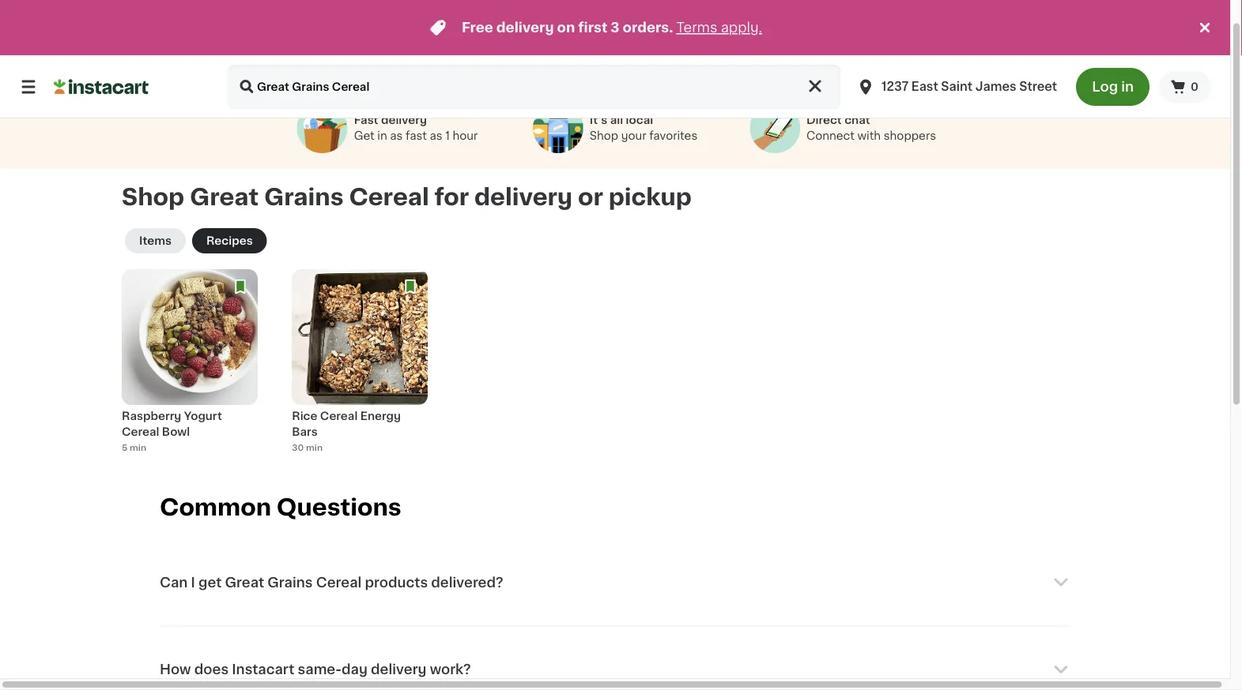 Task type: describe. For each thing, give the bounding box(es) containing it.
limited time offer region
[[0, 0, 1195, 55]]

get
[[198, 577, 222, 590]]

min for bowl
[[130, 444, 146, 453]]

yogurt
[[184, 411, 222, 422]]

recipes button
[[192, 229, 267, 254]]

questions
[[277, 497, 401, 520]]

cereal inside raspberry yogurt cereal bowl
[[122, 427, 159, 438]]

energy
[[360, 411, 401, 422]]

recipe card group containing raspberry yogurt cereal bowl
[[122, 270, 258, 464]]

raspberry yogurt cereal bowl
[[122, 411, 222, 438]]

all
[[610, 115, 623, 126]]

direct
[[806, 115, 842, 126]]

pickup
[[609, 186, 692, 209]]

first
[[578, 21, 607, 34]]

items
[[139, 236, 172, 247]]

delivered?
[[431, 577, 503, 590]]

work?
[[430, 664, 471, 678]]

log in
[[1092, 80, 1134, 94]]

i
[[191, 577, 195, 590]]

it's
[[590, 115, 607, 126]]

shop great grains cereal for delivery or pickup
[[122, 186, 692, 209]]

delivery inside dropdown button
[[371, 664, 427, 678]]

for
[[434, 186, 469, 209]]

recipe card group containing rice cereal energy bars
[[292, 270, 428, 464]]

rice cereal energy bars
[[292, 411, 401, 438]]

direct chat
[[806, 115, 870, 126]]

1237 east saint james street
[[882, 81, 1057, 92]]

rice
[[292, 411, 317, 422]]

grains inside can i get great grains cereal products delivered? "dropdown button"
[[267, 577, 313, 590]]

day
[[342, 664, 368, 678]]

recipes
[[206, 236, 253, 247]]

0
[[1191, 81, 1199, 92]]

same-
[[298, 664, 342, 678]]

5
[[122, 444, 128, 453]]

cereal inside "dropdown button"
[[316, 577, 362, 590]]

0 vertical spatial great
[[190, 186, 259, 209]]

delivery left or
[[474, 186, 573, 209]]

how does instacart same-day delivery work?
[[160, 664, 471, 678]]

saint
[[941, 81, 972, 92]]

common
[[160, 497, 271, 520]]

0 vertical spatial grains
[[264, 186, 344, 209]]

local
[[626, 115, 653, 126]]

free
[[462, 21, 493, 34]]

fast delivery
[[354, 115, 427, 126]]

shop
[[122, 186, 184, 209]]

raspberry
[[122, 411, 181, 422]]

it's all local
[[590, 115, 653, 126]]

log
[[1092, 80, 1118, 94]]

orders.
[[623, 21, 673, 34]]



Task type: locate. For each thing, give the bounding box(es) containing it.
delivery right day
[[371, 664, 427, 678]]

1237 east saint james street button
[[847, 65, 1067, 109]]

terms
[[676, 21, 717, 34]]

0 button
[[1159, 71, 1211, 103]]

items button
[[125, 229, 186, 254]]

cereal up "5 min"
[[122, 427, 159, 438]]

min right 30
[[306, 444, 323, 453]]

products
[[365, 577, 428, 590]]

cereal left for
[[349, 186, 429, 209]]

5 min
[[122, 444, 146, 453]]

1 recipe card group from the left
[[122, 270, 258, 464]]

cereal right rice
[[320, 411, 358, 422]]

can
[[160, 577, 188, 590]]

great
[[190, 186, 259, 209], [225, 577, 264, 590]]

terms apply. link
[[676, 21, 762, 34]]

min right 5
[[130, 444, 146, 453]]

delivery right fast
[[381, 115, 427, 126]]

cereal
[[349, 186, 429, 209], [320, 411, 358, 422], [122, 427, 159, 438], [316, 577, 362, 590]]

chat
[[844, 115, 870, 126]]

delivery inside limited time offer region
[[496, 21, 554, 34]]

0 horizontal spatial min
[[130, 444, 146, 453]]

great up recipes
[[190, 186, 259, 209]]

1 min from the left
[[130, 444, 146, 453]]

min for bars
[[306, 444, 323, 453]]

james
[[975, 81, 1016, 92]]

how
[[160, 664, 191, 678]]

cereal inside rice cereal energy bars
[[320, 411, 358, 422]]

does
[[194, 664, 229, 678]]

1 horizontal spatial min
[[306, 444, 323, 453]]

cereal left products in the left bottom of the page
[[316, 577, 362, 590]]

2 min from the left
[[306, 444, 323, 453]]

Search field
[[228, 65, 840, 109]]

30
[[292, 444, 304, 453]]

delivery left on
[[496, 21, 554, 34]]

1 horizontal spatial recipe card group
[[292, 270, 428, 464]]

grains
[[264, 186, 344, 209], [267, 577, 313, 590]]

30 min
[[292, 444, 323, 453]]

street
[[1019, 81, 1057, 92]]

1237
[[882, 81, 909, 92]]

log in button
[[1076, 68, 1150, 106]]

3
[[611, 21, 619, 34]]

east
[[911, 81, 938, 92]]

recipe card group
[[122, 270, 258, 464], [292, 270, 428, 464]]

2 recipe card group from the left
[[292, 270, 428, 464]]

fast
[[354, 115, 378, 126]]

can i get great grains cereal products delivered? button
[[160, 555, 1070, 612]]

apply.
[[721, 21, 762, 34]]

on
[[557, 21, 575, 34]]

None search field
[[228, 65, 840, 109]]

0 horizontal spatial recipe card group
[[122, 270, 258, 464]]

or
[[578, 186, 603, 209]]

great inside can i get great grains cereal products delivered? "dropdown button"
[[225, 577, 264, 590]]

free delivery on first 3 orders. terms apply.
[[462, 21, 762, 34]]

min
[[130, 444, 146, 453], [306, 444, 323, 453]]

can i get great grains cereal products delivered?
[[160, 577, 503, 590]]

instacart logo image
[[54, 77, 149, 96]]

instacart
[[232, 664, 294, 678]]

great right 'get'
[[225, 577, 264, 590]]

1 vertical spatial great
[[225, 577, 264, 590]]

1237 east saint james street button
[[856, 65, 1057, 109]]

1 vertical spatial grains
[[267, 577, 313, 590]]

bowl
[[162, 427, 190, 438]]

how does instacart same-day delivery work? button
[[160, 642, 1070, 691]]

common questions
[[160, 497, 401, 520]]

bars
[[292, 427, 318, 438]]

delivery
[[496, 21, 554, 34], [381, 115, 427, 126], [474, 186, 573, 209], [371, 664, 427, 678]]

in
[[1121, 80, 1134, 94]]



Task type: vqa. For each thing, say whether or not it's contained in the screenshot.
in
yes



